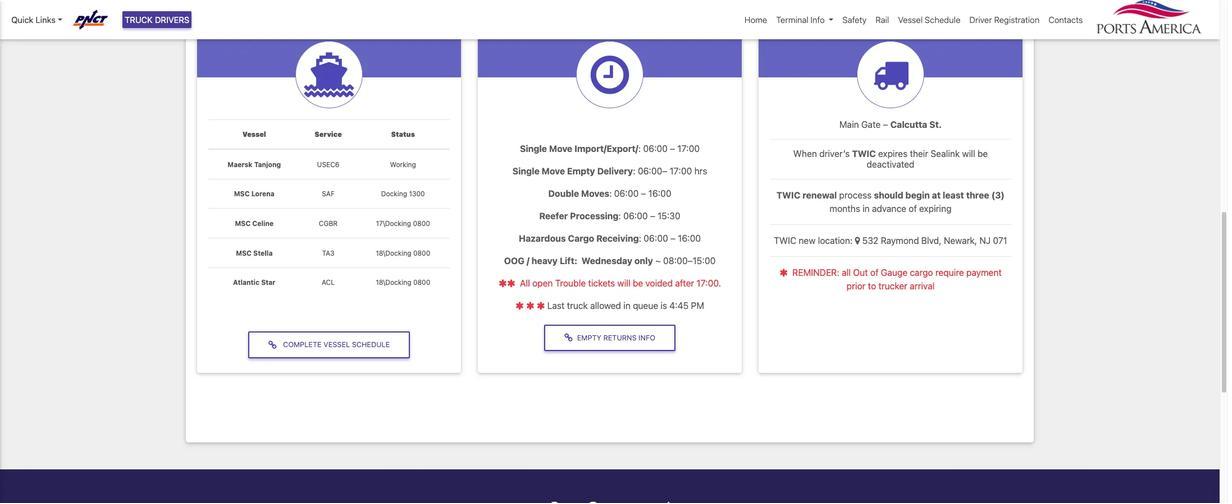 Task type: describe. For each thing, give the bounding box(es) containing it.
gate
[[862, 119, 881, 130]]

advance
[[872, 204, 907, 214]]

status
[[391, 130, 415, 139]]

msc for msc lorena
[[234, 190, 250, 199]]

reminder:
[[793, 268, 840, 278]]

15:30
[[658, 211, 681, 221]]

18\docking for ta3
[[376, 249, 412, 258]]

will inside expires their sealink will be deactivated
[[963, 149, 976, 159]]

schedule inside complete vessel schedule link
[[352, 341, 390, 350]]

reefer
[[540, 211, 568, 221]]

st.
[[930, 119, 942, 130]]

when driver's twic
[[794, 149, 876, 159]]

celine
[[252, 220, 274, 228]]

only
[[635, 256, 653, 266]]

msc stella
[[236, 249, 273, 258]]

terminal info
[[777, 15, 825, 25]]

0 vertical spatial twic
[[853, 149, 876, 159]]

0 horizontal spatial info
[[639, 334, 656, 343]]

rail
[[876, 15, 890, 25]]

trouble
[[555, 278, 586, 289]]

sealink
[[931, 149, 960, 159]]

link image
[[565, 334, 577, 343]]

driver registration
[[970, 15, 1040, 25]]

new
[[799, 236, 816, 246]]

driver's
[[820, 149, 850, 159]]

msc for msc celine
[[235, 220, 251, 228]]

vessel schedule link
[[894, 9, 965, 31]]

star
[[261, 279, 276, 287]]

least
[[943, 191, 965, 201]]

twic for renewal
[[777, 191, 801, 201]]

18\docking 0800 for acl
[[376, 279, 430, 287]]

vessel for vessel
[[243, 130, 266, 139]]

processing
[[570, 211, 619, 221]]

home link
[[740, 9, 772, 31]]

be inside expires their sealink will be deactivated
[[978, 149, 988, 159]]

532 raymond blvd, newark, nj 071
[[863, 236, 1008, 246]]

single move empty delivery : 06:00– 17:00 hrs
[[513, 166, 708, 176]]

tickets
[[588, 278, 615, 289]]

contacts link
[[1045, 9, 1088, 31]]

working
[[390, 161, 416, 169]]

08:00–15:00
[[664, 256, 716, 266]]

payment
[[967, 268, 1002, 278]]

move for import/export/
[[549, 144, 573, 154]]

service
[[315, 130, 342, 139]]

three
[[967, 191, 990, 201]]

1 horizontal spatial 16:00
[[678, 234, 701, 244]]

of inside reminder: all out of gauge cargo require payment prior to trucker arrival
[[871, 268, 879, 278]]

1 vertical spatial in
[[624, 301, 631, 311]]

begin
[[906, 191, 930, 201]]

expires
[[879, 149, 908, 159]]

: up the receiving
[[619, 211, 621, 221]]

safety link
[[838, 9, 872, 31]]

wednesday
[[582, 256, 633, 266]]

0 vertical spatial empty
[[567, 166, 595, 176]]

empty returns info link
[[544, 325, 676, 352]]

071
[[994, 236, 1008, 246]]

18\docking 0800 for ta3
[[376, 249, 430, 258]]

4:45
[[670, 301, 689, 311]]

: up only on the bottom of page
[[639, 234, 642, 244]]

twic new location:
[[774, 236, 855, 246]]

contacts
[[1049, 15, 1084, 25]]

saf
[[322, 190, 335, 199]]

pm
[[691, 301, 705, 311]]

their
[[910, 149, 929, 159]]

: left 06:00–
[[633, 166, 636, 176]]

delivery
[[598, 166, 633, 176]]

rail link
[[872, 9, 894, 31]]

of inside twic renewal process should begin  at least three (3) months in advance of expiring
[[909, 204, 917, 214]]

all open trouble tickets will be voided after 17:00.
[[518, 278, 721, 289]]

(3)
[[992, 191, 1005, 201]]

main gate – calcutta st.
[[840, 119, 942, 130]]

all
[[842, 268, 851, 278]]

should
[[874, 191, 904, 201]]

usec6
[[317, 161, 340, 169]]

0800 for cgbr
[[413, 220, 430, 228]]

msc lorena
[[234, 190, 275, 199]]

trucker
[[879, 282, 908, 292]]

truck
[[567, 301, 588, 311]]

calcutta
[[891, 119, 928, 130]]

0 horizontal spatial be
[[633, 278, 643, 289]]

hazardous
[[519, 234, 566, 244]]

updates
[[866, 19, 916, 35]]

heavy
[[532, 256, 558, 266]]

stella
[[253, 249, 273, 258]]

reminder: all out of gauge cargo require payment prior to trucker arrival
[[793, 268, 1002, 292]]

18\docking for acl
[[376, 279, 412, 287]]

hrs
[[695, 166, 708, 176]]

reefer processing : 06:00 – 15:30
[[540, 211, 681, 221]]

home
[[745, 15, 768, 25]]

oog / heavy lift:  wednesday only ~ 08:00–15:00
[[504, 256, 716, 266]]

quick
[[11, 15, 33, 25]]

open
[[533, 278, 553, 289]]

expiring
[[920, 204, 952, 214]]

is
[[661, 301, 668, 311]]

receiving
[[597, 234, 639, 244]]



Task type: vqa. For each thing, say whether or not it's contained in the screenshot.
Quick
yes



Task type: locate. For each thing, give the bounding box(es) containing it.
in left queue
[[624, 301, 631, 311]]

twic renewal process should begin  at least three (3) months in advance of expiring
[[777, 191, 1005, 214]]

17:00 up hrs
[[678, 144, 700, 154]]

0 vertical spatial schedule
[[925, 15, 961, 25]]

0 vertical spatial 16:00
[[649, 189, 672, 199]]

06:00 up 06:00–
[[644, 144, 668, 154]]

1 vertical spatial vessel
[[243, 130, 266, 139]]

vessel right rail
[[899, 15, 923, 25]]

last truck allowed in queue is 4:45 pm
[[548, 301, 705, 311]]

1 horizontal spatial info
[[811, 15, 825, 25]]

info right terminal
[[811, 15, 825, 25]]

msc celine
[[235, 220, 274, 228]]

msc for msc stella
[[236, 249, 252, 258]]

schedule inside vessel schedule link
[[925, 15, 961, 25]]

17:00 for –
[[678, 144, 700, 154]]

1 vertical spatial of
[[871, 268, 879, 278]]

2 0800 from the top
[[413, 249, 430, 258]]

0800 for ta3
[[413, 249, 430, 258]]

1 0800 from the top
[[413, 220, 430, 228]]

be right sealink at the top
[[978, 149, 988, 159]]

:
[[639, 144, 641, 154], [633, 166, 636, 176], [610, 189, 612, 199], [619, 211, 621, 221], [639, 234, 642, 244]]

msc left lorena
[[234, 190, 250, 199]]

0 horizontal spatial schedule
[[352, 341, 390, 350]]

2 vertical spatial twic
[[774, 236, 797, 246]]

lorena
[[252, 190, 275, 199]]

2 18\docking 0800 from the top
[[376, 279, 430, 287]]

2 vertical spatial 0800
[[413, 279, 430, 287]]

0 horizontal spatial will
[[618, 278, 631, 289]]

0 vertical spatial of
[[909, 204, 917, 214]]

location:
[[818, 236, 853, 246]]

1 vertical spatial will
[[618, 278, 631, 289]]

1 vertical spatial schedule
[[352, 341, 390, 350]]

1 vertical spatial 18\docking
[[376, 279, 412, 287]]

: up reefer processing : 06:00 – 15:30
[[610, 189, 612, 199]]

docking
[[381, 190, 407, 199]]

truck
[[125, 15, 153, 25]]

0 vertical spatial vessel
[[899, 15, 923, 25]]

1 horizontal spatial vessel
[[324, 341, 350, 350]]

queue
[[633, 301, 659, 311]]

complete vessel schedule
[[281, 341, 390, 350]]

empty up the moves
[[567, 166, 595, 176]]

quick links
[[11, 15, 56, 25]]

hazardous cargo receiving :  06:00 – 16:00
[[519, 234, 701, 244]]

will
[[963, 149, 976, 159], [618, 278, 631, 289]]

terminal info link
[[772, 9, 838, 31]]

links
[[36, 15, 56, 25]]

when
[[794, 149, 817, 159]]

allowed
[[591, 301, 621, 311]]

2 horizontal spatial vessel
[[899, 15, 923, 25]]

empty returns info
[[577, 334, 656, 343]]

single move import/export/ : 06:00 – 17:00
[[520, 144, 700, 154]]

1300
[[409, 190, 425, 199]]

be
[[978, 149, 988, 159], [633, 278, 643, 289]]

1 vertical spatial twic
[[777, 191, 801, 201]]

: up 06:00–
[[639, 144, 641, 154]]

double moves : 06:00 – 16:00
[[549, 189, 672, 199]]

2 vertical spatial msc
[[236, 249, 252, 258]]

06:00 up the ~
[[644, 234, 668, 244]]

cgbr
[[319, 220, 338, 228]]

drivers
[[155, 15, 190, 25]]

atlantic star
[[233, 279, 276, 287]]

06:00 down delivery
[[614, 189, 639, 199]]

main
[[840, 119, 859, 130]]

1 vertical spatial 17:00
[[670, 166, 692, 176]]

deactivated
[[867, 160, 915, 170]]

1 vertical spatial move
[[542, 166, 565, 176]]

driver registration link
[[965, 9, 1045, 31]]

17:00
[[678, 144, 700, 154], [670, 166, 692, 176]]

2 18\docking from the top
[[376, 279, 412, 287]]

0800 for acl
[[413, 279, 430, 287]]

0 horizontal spatial in
[[624, 301, 631, 311]]

quick links link
[[11, 13, 62, 26]]

double
[[549, 189, 579, 199]]

after
[[675, 278, 695, 289]]

0 vertical spatial be
[[978, 149, 988, 159]]

1 vertical spatial 18\docking 0800
[[376, 279, 430, 287]]

0 vertical spatial 18\docking 0800
[[376, 249, 430, 258]]

vessel right complete
[[324, 341, 350, 350]]

all
[[520, 278, 530, 289]]

maersk tanjong
[[228, 161, 281, 169]]

2 vertical spatial vessel
[[324, 341, 350, 350]]

twic left renewal
[[777, 191, 801, 201]]

will right sealink at the top
[[963, 149, 976, 159]]

1 vertical spatial be
[[633, 278, 643, 289]]

single for single move import/export/ : 06:00 – 17:00
[[520, 144, 547, 154]]

will right tickets
[[618, 278, 631, 289]]

arrival
[[910, 282, 935, 292]]

1 18\docking 0800 from the top
[[376, 249, 430, 258]]

twic left new
[[774, 236, 797, 246]]

in
[[863, 204, 870, 214], [624, 301, 631, 311]]

returns
[[604, 334, 637, 343]]

of up "to"
[[871, 268, 879, 278]]

0 horizontal spatial vessel
[[243, 130, 266, 139]]

months
[[830, 204, 861, 214]]

registration
[[995, 15, 1040, 25]]

17\docking
[[376, 220, 411, 228]]

in inside twic renewal process should begin  at least three (3) months in advance of expiring
[[863, 204, 870, 214]]

cargo
[[910, 268, 934, 278]]

0 vertical spatial msc
[[234, 190, 250, 199]]

1 vertical spatial info
[[639, 334, 656, 343]]

oog
[[504, 256, 525, 266]]

ta3
[[322, 249, 335, 258]]

vessel for vessel schedule
[[899, 15, 923, 25]]

vessel schedule
[[899, 15, 961, 25]]

acl
[[322, 279, 335, 287]]

0 vertical spatial 0800
[[413, 220, 430, 228]]

1 horizontal spatial be
[[978, 149, 988, 159]]

16:00 up '08:00–15:00'
[[678, 234, 701, 244]]

in down process
[[863, 204, 870, 214]]

raymond
[[881, 236, 919, 246]]

–
[[883, 119, 889, 130], [670, 144, 675, 154], [641, 189, 646, 199], [651, 211, 656, 221], [671, 234, 676, 244]]

1 horizontal spatial in
[[863, 204, 870, 214]]

info right returns
[[639, 334, 656, 343]]

3 0800 from the top
[[413, 279, 430, 287]]

moves
[[581, 189, 610, 199]]

532
[[863, 236, 879, 246]]

twic up deactivated
[[853, 149, 876, 159]]

twic for new
[[774, 236, 797, 246]]

1 vertical spatial empty
[[577, 334, 602, 343]]

atlantic
[[233, 279, 260, 287]]

0 vertical spatial in
[[863, 204, 870, 214]]

renewal
[[803, 191, 837, 201]]

move for empty
[[542, 166, 565, 176]]

~
[[656, 256, 661, 266]]

complete vessel schedule link
[[248, 332, 410, 359]]

empty left returns
[[577, 334, 602, 343]]

msc left stella
[[236, 249, 252, 258]]

0 vertical spatial will
[[963, 149, 976, 159]]

0 vertical spatial 17:00
[[678, 144, 700, 154]]

single
[[520, 144, 547, 154], [513, 166, 540, 176]]

17:00 left hrs
[[670, 166, 692, 176]]

truck drivers
[[125, 15, 190, 25]]

vessel up maersk tanjong
[[243, 130, 266, 139]]

1 horizontal spatial will
[[963, 149, 976, 159]]

1 vertical spatial 0800
[[413, 249, 430, 258]]

06:00–
[[638, 166, 668, 176]]

driver
[[970, 15, 993, 25]]

0 horizontal spatial of
[[871, 268, 879, 278]]

0 vertical spatial move
[[549, 144, 573, 154]]

17\docking 0800
[[376, 220, 430, 228]]

1 18\docking from the top
[[376, 249, 412, 258]]

17:00 for 06:00–
[[670, 166, 692, 176]]

0 vertical spatial 18\docking
[[376, 249, 412, 258]]

1 horizontal spatial of
[[909, 204, 917, 214]]

require
[[936, 268, 965, 278]]

be left voided
[[633, 278, 643, 289]]

link image
[[268, 341, 281, 350]]

1 vertical spatial msc
[[235, 220, 251, 228]]

move
[[549, 144, 573, 154], [542, 166, 565, 176]]

0 vertical spatial single
[[520, 144, 547, 154]]

msc left celine
[[235, 220, 251, 228]]

0800
[[413, 220, 430, 228], [413, 249, 430, 258], [413, 279, 430, 287]]

last
[[548, 301, 565, 311]]

msc
[[234, 190, 250, 199], [235, 220, 251, 228], [236, 249, 252, 258]]

1 vertical spatial single
[[513, 166, 540, 176]]

twic inside twic renewal process should begin  at least three (3) months in advance of expiring
[[777, 191, 801, 201]]

1 horizontal spatial schedule
[[925, 15, 961, 25]]

schedule
[[925, 15, 961, 25], [352, 341, 390, 350]]

0 vertical spatial info
[[811, 15, 825, 25]]

nj
[[980, 236, 991, 246]]

of down begin
[[909, 204, 917, 214]]

single for single move empty delivery : 06:00– 17:00 hrs
[[513, 166, 540, 176]]

tanjong
[[254, 161, 281, 169]]

newark,
[[944, 236, 978, 246]]

0 horizontal spatial 16:00
[[649, 189, 672, 199]]

16:00 down 06:00–
[[649, 189, 672, 199]]

1 vertical spatial 16:00
[[678, 234, 701, 244]]

of
[[909, 204, 917, 214], [871, 268, 879, 278]]

06:00 up the receiving
[[624, 211, 648, 221]]



